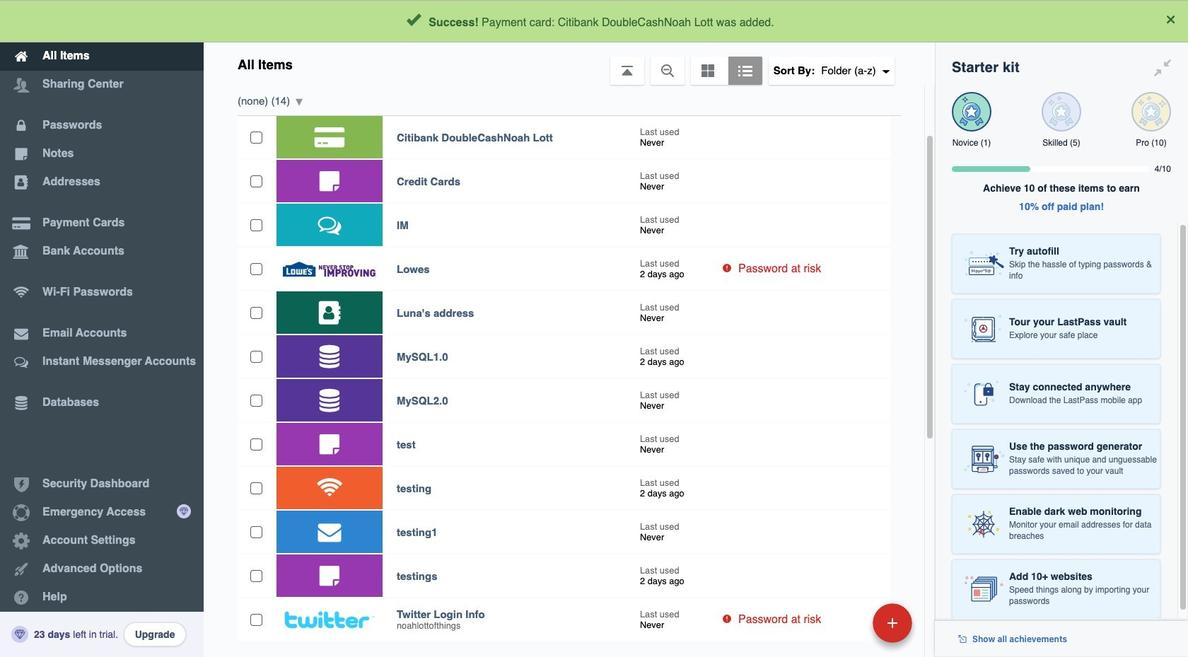 Task type: vqa. For each thing, say whether or not it's contained in the screenshot.
"New item" "ELEMENT"
yes



Task type: locate. For each thing, give the bounding box(es) containing it.
main navigation navigation
[[0, 0, 204, 657]]

search my vault text field
[[341, 6, 907, 37]]

vault options navigation
[[204, 42, 936, 85]]

Search search field
[[341, 6, 907, 37]]

new item navigation
[[776, 599, 921, 657]]

new item element
[[776, 603, 918, 643]]

alert
[[0, 0, 1189, 42]]



